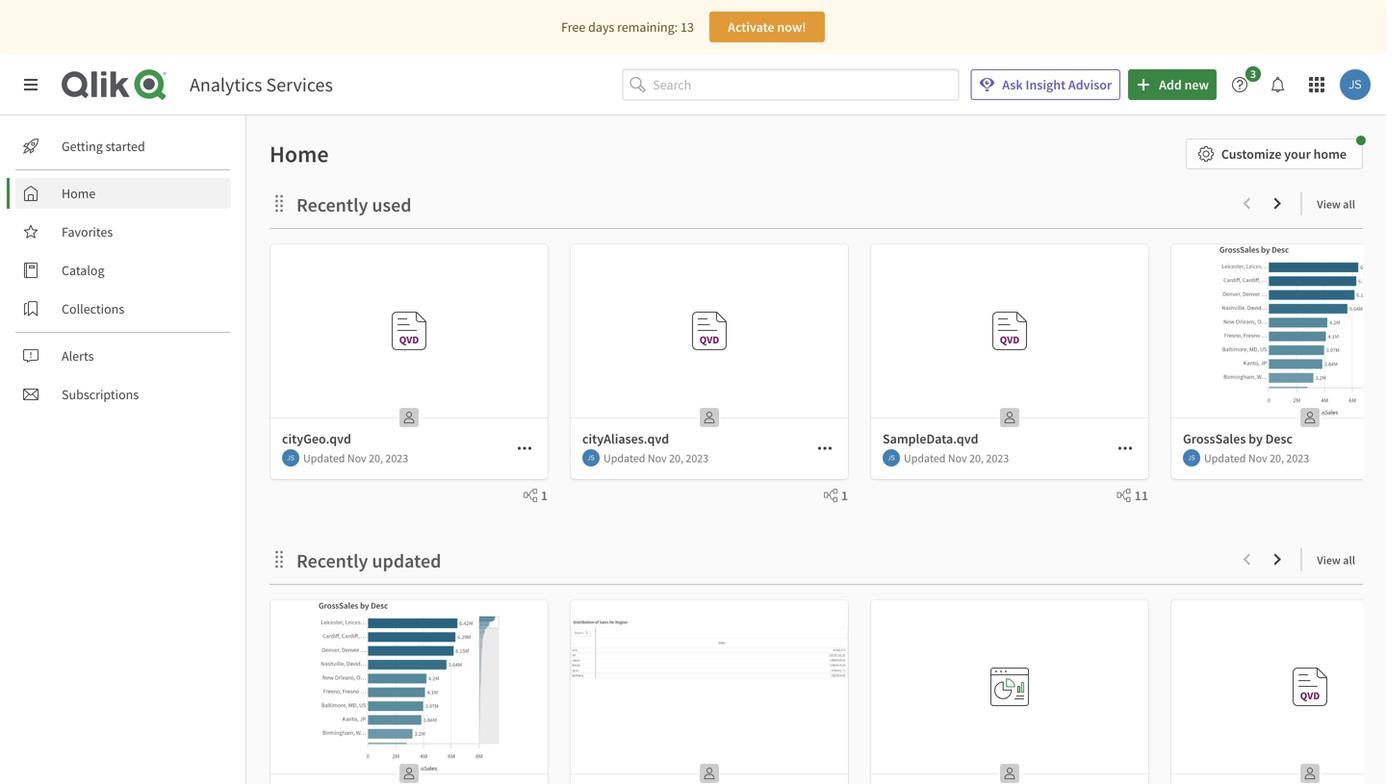 Task type: describe. For each thing, give the bounding box(es) containing it.
catalog link
[[15, 255, 231, 286]]

john smith image for cityaliases.qvd
[[583, 450, 600, 467]]

1 for cityaliases.qvd
[[841, 487, 848, 505]]

add new button
[[1129, 69, 1217, 100]]

subscriptions
[[62, 386, 139, 403]]

john smith image for grosssales by desc
[[1183, 450, 1201, 467]]

11 button
[[1110, 487, 1149, 505]]

view all for recently used
[[1317, 197, 1356, 212]]

view all link for recently updated
[[1317, 548, 1363, 572]]

collections link
[[15, 294, 231, 324]]

updated for grosssales by desc
[[1204, 451, 1246, 466]]

1 vertical spatial citygeo.qvd
[[282, 430, 351, 448]]

20, for cityaliases.qvd
[[669, 451, 684, 466]]

2 vertical spatial citygeo.qvd
[[1302, 755, 1359, 770]]

alerts
[[62, 348, 94, 365]]

home inside navigation pane element
[[62, 185, 96, 202]]

2023 for cityaliases.qvd
[[686, 451, 709, 466]]

activate
[[728, 18, 775, 36]]

recently for recently updated
[[297, 549, 368, 573]]

subscriptions link
[[15, 379, 231, 410]]

all for recently updated
[[1343, 553, 1356, 568]]

3
[[1251, 66, 1257, 81]]

used
[[372, 193, 412, 217]]

free days remaining: 13
[[561, 18, 694, 36]]

11
[[1135, 487, 1149, 505]]

advisor
[[1069, 76, 1112, 93]]

Search text field
[[653, 69, 959, 100]]

updated for citygeo.qvd
[[303, 451, 345, 466]]

all for recently used
[[1343, 197, 1356, 212]]

13
[[681, 18, 694, 36]]

grosssales by desc
[[1183, 430, 1293, 448]]

20, for grosssales by desc
[[1270, 451, 1284, 466]]

insight
[[1026, 76, 1066, 93]]

ask insight advisor button
[[971, 69, 1121, 100]]

0 vertical spatial : citygeo.qvd
[[395, 399, 458, 414]]

days
[[588, 18, 615, 36]]

1 button for citygeo.qvd
[[516, 487, 548, 505]]

20, for sampledata.qvd
[[970, 451, 984, 466]]

updated nov 20, 2023 for cityaliases.qvd
[[604, 451, 709, 466]]

favorites
[[62, 223, 113, 241]]

more actions image for 1
[[517, 441, 532, 456]]

home inside main content
[[270, 140, 329, 168]]

nov for citygeo.qvd
[[347, 451, 367, 466]]

0 horizontal spatial sampledata.qvd
[[883, 430, 979, 448]]

updated nov 20, 2023 for grosssales by desc
[[1204, 451, 1310, 466]]

20, for citygeo.qvd
[[369, 451, 383, 466]]

new
[[1185, 76, 1209, 93]]

recently for recently used
[[297, 193, 368, 217]]

activate now! link
[[710, 12, 825, 42]]

updated for cityaliases.qvd
[[604, 451, 646, 466]]

john smith image for sampledata.qvd
[[883, 450, 900, 467]]

more actions image
[[817, 441, 833, 456]]

updated
[[372, 549, 441, 573]]

now!
[[777, 18, 807, 36]]

recently updated
[[297, 549, 441, 573]]

nov for cityaliases.qvd
[[648, 451, 667, 466]]



Task type: locate. For each thing, give the bounding box(es) containing it.
john smith element for cityaliases.qvd
[[583, 450, 600, 467]]

all
[[1343, 197, 1356, 212], [1343, 553, 1356, 568]]

favorites link
[[15, 217, 231, 247]]

nov for grosssales by desc
[[1249, 451, 1268, 466]]

0 horizontal spatial chart image
[[271, 601, 548, 774]]

0 horizontal spatial :
[[395, 399, 398, 414]]

2 updated nov 20, 2023 from the left
[[604, 451, 709, 466]]

0 vertical spatial view all
[[1317, 197, 1356, 212]]

1 all from the top
[[1343, 197, 1356, 212]]

updated nov 20, 2023
[[303, 451, 408, 466], [604, 451, 709, 466], [904, 451, 1009, 466], [1204, 451, 1310, 466]]

1 view all link from the top
[[1317, 192, 1363, 216]]

john smith image
[[583, 450, 600, 467], [1183, 450, 1201, 467]]

2 1 button from the left
[[816, 487, 848, 505]]

4 john smith element from the left
[[1183, 450, 1201, 467]]

2 view all from the top
[[1317, 553, 1356, 568]]

2 john smith element from the left
[[583, 450, 600, 467]]

1 john smith image from the left
[[583, 450, 600, 467]]

2 all from the top
[[1343, 553, 1356, 568]]

view
[[1317, 197, 1341, 212], [1317, 553, 1341, 568]]

0 vertical spatial home
[[270, 140, 329, 168]]

home up move collection icon
[[270, 140, 329, 168]]

2 view from the top
[[1317, 553, 1341, 568]]

services
[[266, 73, 333, 97]]

4 updated nov 20, 2023 from the left
[[1204, 451, 1310, 466]]

3 2023 from the left
[[986, 451, 1009, 466]]

1 updated nov 20, 2023 from the left
[[303, 451, 408, 466]]

analytics services
[[190, 73, 333, 97]]

home
[[270, 140, 329, 168], [62, 185, 96, 202]]

1 horizontal spatial citygeo.qvd
[[400, 399, 458, 414]]

0 vertical spatial recently
[[297, 193, 368, 217]]

1 button for cityaliases.qvd
[[816, 487, 848, 505]]

view all
[[1317, 197, 1356, 212], [1317, 553, 1356, 568]]

2 more actions image from the left
[[1118, 441, 1133, 456]]

1 horizontal spatial home
[[270, 140, 329, 168]]

ask
[[1003, 76, 1023, 93]]

view for recently used
[[1317, 197, 1341, 212]]

1
[[541, 487, 548, 505], [841, 487, 848, 505]]

recently used link
[[297, 193, 419, 217]]

2 horizontal spatial chart image
[[1172, 245, 1386, 418]]

desc
[[1266, 430, 1293, 448]]

2 john smith image from the left
[[1183, 450, 1201, 467]]

nov
[[347, 451, 367, 466], [648, 451, 667, 466], [948, 451, 967, 466], [1249, 451, 1268, 466]]

1 vertical spatial view
[[1317, 553, 1341, 568]]

customize your home button
[[1186, 139, 1363, 169]]

alerts link
[[15, 341, 231, 372]]

searchbar element
[[622, 69, 959, 100]]

0 vertical spatial view
[[1317, 197, 1341, 212]]

close sidebar menu image
[[23, 77, 39, 92]]

move collection image
[[270, 550, 289, 570]]

0 horizontal spatial more actions image
[[517, 441, 532, 456]]

0 horizontal spatial 1
[[541, 487, 548, 505]]

1 1 button from the left
[[516, 487, 548, 505]]

3 updated nov 20, 2023 from the left
[[904, 451, 1009, 466]]

4 updated from the left
[[1204, 451, 1246, 466]]

20,
[[369, 451, 383, 466], [669, 451, 684, 466], [970, 451, 984, 466], [1270, 451, 1284, 466]]

john smith element for citygeo.qvd
[[282, 450, 299, 467]]

nov for sampledata.qvd
[[948, 451, 967, 466]]

4 nov from the left
[[1249, 451, 1268, 466]]

0 vertical spatial cityaliases.qvd
[[694, 399, 765, 414]]

updated nov 20, 2023 for sampledata.qvd
[[904, 451, 1009, 466]]

home main content
[[239, 116, 1386, 785]]

1 horizontal spatial john smith image
[[1183, 450, 1201, 467]]

view all for recently updated
[[1317, 553, 1356, 568]]

4 2023 from the left
[[1287, 451, 1310, 466]]

updated nov 20, 2023 for citygeo.qvd
[[303, 451, 408, 466]]

1 john smith element from the left
[[282, 450, 299, 467]]

john smith image for citygeo.qvd
[[282, 450, 299, 467]]

analytics
[[190, 73, 262, 97]]

2 nov from the left
[[648, 451, 667, 466]]

recently right move collection icon
[[297, 193, 368, 217]]

0 horizontal spatial home
[[62, 185, 96, 202]]

recently updated link
[[297, 549, 449, 573]]

updated for sampledata.qvd
[[904, 451, 946, 466]]

view all link
[[1317, 192, 1363, 216], [1317, 548, 1363, 572]]

2023
[[385, 451, 408, 466], [686, 451, 709, 466], [986, 451, 1009, 466], [1287, 451, 1310, 466]]

1 for citygeo.qvd
[[541, 487, 548, 505]]

2 updated from the left
[[604, 451, 646, 466]]

4 20, from the left
[[1270, 451, 1284, 466]]

getting started link
[[15, 131, 231, 162]]

1 horizontal spatial chart image
[[571, 601, 848, 774]]

1 horizontal spatial : citygeo.qvd
[[1296, 755, 1359, 770]]

cityaliases.qvd
[[694, 399, 765, 414], [583, 430, 669, 448]]

1 vertical spatial recently
[[297, 549, 368, 573]]

1 horizontal spatial cityaliases.qvd
[[694, 399, 765, 414]]

your
[[1285, 145, 1311, 163]]

john smith element for sampledata.qvd
[[883, 450, 900, 467]]

recently
[[297, 193, 368, 217], [297, 549, 368, 573]]

free
[[561, 18, 586, 36]]

0 horizontal spatial citygeo.qvd
[[282, 430, 351, 448]]

1 horizontal spatial john smith image
[[883, 450, 900, 467]]

navigation pane element
[[0, 123, 246, 418]]

3 john smith element from the left
[[883, 450, 900, 467]]

3 button
[[1225, 66, 1267, 100]]

1 vertical spatial : citygeo.qvd
[[1296, 755, 1359, 770]]

remaining:
[[617, 18, 678, 36]]

activate now!
[[728, 18, 807, 36]]

1 more actions image from the left
[[517, 441, 532, 456]]

catalog
[[62, 262, 105, 279]]

1 1 from the left
[[541, 487, 548, 505]]

0 vertical spatial citygeo.qvd
[[400, 399, 458, 414]]

chart image
[[1172, 245, 1386, 418], [271, 601, 548, 774], [571, 601, 848, 774]]

0 horizontal spatial john smith image
[[583, 450, 600, 467]]

move collection image
[[270, 194, 289, 213]]

personal element
[[394, 402, 425, 433], [694, 402, 725, 433], [995, 402, 1025, 433], [1295, 402, 1326, 433], [394, 759, 425, 785], [694, 759, 725, 785], [995, 759, 1025, 785], [1295, 759, 1326, 785]]

1 button
[[516, 487, 548, 505], [816, 487, 848, 505]]

: citygeo.qvd
[[395, 399, 458, 414], [1296, 755, 1359, 770]]

home up favorites
[[62, 185, 96, 202]]

1 horizontal spatial 1
[[841, 487, 848, 505]]

1 vertical spatial :
[[1296, 755, 1299, 770]]

started
[[106, 138, 145, 155]]

1 vertical spatial home
[[62, 185, 96, 202]]

2 1 from the left
[[841, 487, 848, 505]]

home link
[[15, 178, 231, 209]]

view all link for recently used
[[1317, 192, 1363, 216]]

1 horizontal spatial sampledata.qvd
[[990, 399, 1070, 414]]

john smith element
[[282, 450, 299, 467], [583, 450, 600, 467], [883, 450, 900, 467], [1183, 450, 1201, 467]]

getting started
[[62, 138, 145, 155]]

:
[[395, 399, 398, 414], [1296, 755, 1299, 770]]

recently used
[[297, 193, 412, 217]]

sampledata.qvd
[[990, 399, 1070, 414], [883, 430, 979, 448]]

1 horizontal spatial 1 button
[[816, 487, 848, 505]]

1 view from the top
[[1317, 197, 1341, 212]]

john smith element for grosssales by desc
[[1183, 450, 1201, 467]]

2 horizontal spatial john smith image
[[1340, 69, 1371, 100]]

2 view all link from the top
[[1317, 548, 1363, 572]]

1 vertical spatial cityaliases.qvd
[[583, 430, 669, 448]]

0 horizontal spatial : citygeo.qvd
[[395, 399, 458, 414]]

more actions image for 11
[[1118, 441, 1133, 456]]

0 horizontal spatial john smith image
[[282, 450, 299, 467]]

john smith image
[[1340, 69, 1371, 100], [282, 450, 299, 467], [883, 450, 900, 467]]

0 vertical spatial view all link
[[1317, 192, 1363, 216]]

citygeo.qvd
[[400, 399, 458, 414], [282, 430, 351, 448], [1302, 755, 1359, 770]]

3 20, from the left
[[970, 451, 984, 466]]

by
[[1249, 430, 1263, 448]]

1 nov from the left
[[347, 451, 367, 466]]

1 vertical spatial view all
[[1317, 553, 1356, 568]]

0 vertical spatial all
[[1343, 197, 1356, 212]]

add
[[1159, 76, 1182, 93]]

view for recently updated
[[1317, 553, 1341, 568]]

1 view all from the top
[[1317, 197, 1356, 212]]

ask insight advisor
[[1003, 76, 1112, 93]]

0 vertical spatial sampledata.qvd
[[990, 399, 1070, 414]]

1 horizontal spatial :
[[1296, 755, 1299, 770]]

1 20, from the left
[[369, 451, 383, 466]]

recently right move collection image
[[297, 549, 368, 573]]

add new
[[1159, 76, 1209, 93]]

home
[[1314, 145, 1347, 163]]

2023 for citygeo.qvd
[[385, 451, 408, 466]]

2023 for sampledata.qvd
[[986, 451, 1009, 466]]

1 vertical spatial all
[[1343, 553, 1356, 568]]

customize your home
[[1222, 145, 1347, 163]]

1 horizontal spatial more actions image
[[1118, 441, 1133, 456]]

0 horizontal spatial 1 button
[[516, 487, 548, 505]]

3 nov from the left
[[948, 451, 967, 466]]

2 2023 from the left
[[686, 451, 709, 466]]

more actions image
[[517, 441, 532, 456], [1118, 441, 1133, 456]]

1 vertical spatial view all link
[[1317, 548, 1363, 572]]

1 2023 from the left
[[385, 451, 408, 466]]

2 20, from the left
[[669, 451, 684, 466]]

customize
[[1222, 145, 1282, 163]]

updated
[[303, 451, 345, 466], [604, 451, 646, 466], [904, 451, 946, 466], [1204, 451, 1246, 466]]

grosssales
[[1183, 430, 1246, 448]]

0 horizontal spatial cityaliases.qvd
[[583, 430, 669, 448]]

0 vertical spatial :
[[395, 399, 398, 414]]

2023 for grosssales by desc
[[1287, 451, 1310, 466]]

3 updated from the left
[[904, 451, 946, 466]]

getting
[[62, 138, 103, 155]]

2 horizontal spatial citygeo.qvd
[[1302, 755, 1359, 770]]

collections
[[62, 300, 124, 318]]

1 updated from the left
[[303, 451, 345, 466]]

1 vertical spatial sampledata.qvd
[[883, 430, 979, 448]]

analytics services element
[[190, 73, 333, 97]]



Task type: vqa. For each thing, say whether or not it's contained in the screenshot.
Personal element
yes



